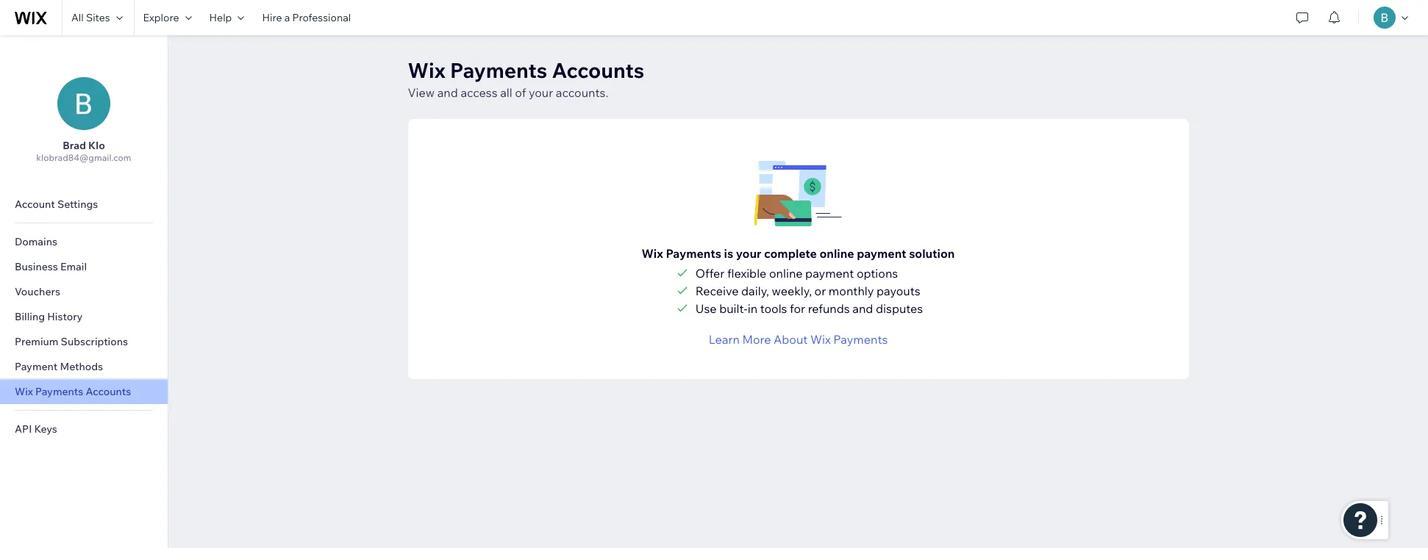 Task type: describe. For each thing, give the bounding box(es) containing it.
receive daily, weekly, or monthly payouts
[[696, 284, 921, 299]]

complete
[[764, 246, 817, 261]]

wix payments accounts
[[15, 385, 131, 399]]

hire a professional
[[262, 11, 351, 24]]

learn
[[709, 332, 740, 347]]

brad klo klobrad84@gmail.com
[[36, 139, 131, 163]]

hire a professional link
[[253, 0, 360, 35]]

hire
[[262, 11, 282, 24]]

about
[[774, 332, 808, 347]]

wix payments accounts view and access all of your accounts.
[[408, 57, 645, 100]]

domains
[[15, 235, 57, 249]]

api keys
[[15, 423, 57, 436]]

solution
[[909, 246, 955, 261]]

sidebar element
[[0, 35, 168, 549]]

account
[[15, 198, 55, 211]]

account settings link
[[0, 192, 168, 217]]

built-
[[720, 302, 748, 316]]

0 vertical spatial payment
[[857, 246, 907, 261]]

explore
[[143, 11, 179, 24]]

payment methods link
[[0, 355, 168, 380]]

premium subscriptions link
[[0, 330, 168, 355]]

a
[[284, 11, 290, 24]]

wix payments is your complete online payment solution
[[642, 246, 955, 261]]

payments for wix payments is your complete online payment solution
[[666, 246, 722, 261]]

business
[[15, 260, 58, 274]]

learn more about wix payments
[[709, 332, 888, 347]]

offer
[[696, 266, 725, 281]]

settings
[[57, 198, 98, 211]]

brad
[[63, 139, 86, 152]]

payment
[[15, 360, 58, 374]]

tools
[[760, 302, 787, 316]]

payments down refunds
[[834, 332, 888, 347]]

is
[[724, 246, 734, 261]]

wix for wix payments accounts view and access all of your accounts.
[[408, 57, 446, 83]]

klobrad84@gmail.com
[[36, 152, 131, 163]]

0 horizontal spatial online
[[769, 266, 803, 281]]

view
[[408, 85, 435, 100]]

domains link
[[0, 230, 168, 255]]

payment methods
[[15, 360, 103, 374]]

vouchers
[[15, 285, 60, 299]]

accounts for wix payments accounts
[[86, 385, 131, 399]]

learn more about wix payments link
[[709, 331, 888, 349]]

billing
[[15, 310, 45, 324]]

professional
[[292, 11, 351, 24]]

api
[[15, 423, 32, 436]]

use built-in tools for refunds and disputes
[[696, 302, 923, 316]]

vouchers link
[[0, 280, 168, 305]]

wix payments accounts link
[[0, 380, 168, 405]]

and inside wix payments accounts view and access all of your accounts.
[[437, 85, 458, 100]]

weekly,
[[772, 284, 812, 299]]



Task type: vqa. For each thing, say whether or not it's contained in the screenshot.
the topmost the Site
no



Task type: locate. For each thing, give the bounding box(es) containing it.
1 vertical spatial and
[[853, 302, 873, 316]]

and down monthly at the right bottom
[[853, 302, 873, 316]]

for
[[790, 302, 806, 316]]

methods
[[60, 360, 103, 374]]

your inside wix payments accounts view and access all of your accounts.
[[529, 85, 553, 100]]

all
[[71, 11, 84, 24]]

email
[[60, 260, 87, 274]]

more
[[743, 332, 771, 347]]

access
[[461, 85, 498, 100]]

billing history link
[[0, 305, 168, 330]]

monthly
[[829, 284, 874, 299]]

wix for wix payments is your complete online payment solution
[[642, 246, 663, 261]]

payments up offer
[[666, 246, 722, 261]]

payment up options
[[857, 246, 907, 261]]

premium subscriptions
[[15, 335, 128, 349]]

api keys link
[[0, 417, 168, 442]]

0 horizontal spatial accounts
[[86, 385, 131, 399]]

refunds
[[808, 302, 850, 316]]

payments
[[450, 57, 547, 83], [666, 246, 722, 261], [834, 332, 888, 347], [35, 385, 83, 399]]

0 horizontal spatial and
[[437, 85, 458, 100]]

or
[[815, 284, 826, 299]]

options
[[857, 266, 898, 281]]

flexible
[[727, 266, 767, 281]]

accounts inside wix payments accounts view and access all of your accounts.
[[552, 57, 645, 83]]

0 vertical spatial and
[[437, 85, 458, 100]]

1 vertical spatial online
[[769, 266, 803, 281]]

1 vertical spatial accounts
[[86, 385, 131, 399]]

payouts
[[877, 284, 921, 299]]

disputes
[[876, 302, 923, 316]]

business email link
[[0, 255, 168, 280]]

business email
[[15, 260, 87, 274]]

sites
[[86, 11, 110, 24]]

receive
[[696, 284, 739, 299]]

help
[[209, 11, 232, 24]]

help button
[[200, 0, 253, 35]]

1 horizontal spatial payment
[[857, 246, 907, 261]]

payments for wix payments accounts view and access all of your accounts.
[[450, 57, 547, 83]]

account settings
[[15, 198, 98, 211]]

payments for wix payments accounts
[[35, 385, 83, 399]]

0 horizontal spatial your
[[529, 85, 553, 100]]

all
[[500, 85, 513, 100]]

0 vertical spatial your
[[529, 85, 553, 100]]

payments down payment methods
[[35, 385, 83, 399]]

subscriptions
[[61, 335, 128, 349]]

billing history
[[15, 310, 83, 324]]

1 horizontal spatial online
[[820, 246, 854, 261]]

your up flexible at the right of the page
[[736, 246, 762, 261]]

online
[[820, 246, 854, 261], [769, 266, 803, 281]]

1 vertical spatial your
[[736, 246, 762, 261]]

wix
[[408, 57, 446, 83], [642, 246, 663, 261], [811, 332, 831, 347], [15, 385, 33, 399]]

0 vertical spatial online
[[820, 246, 854, 261]]

your
[[529, 85, 553, 100], [736, 246, 762, 261]]

wix inside learn more about wix payments link
[[811, 332, 831, 347]]

keys
[[34, 423, 57, 436]]

online up weekly,
[[769, 266, 803, 281]]

accounts up accounts.
[[552, 57, 645, 83]]

online up monthly at the right bottom
[[820, 246, 854, 261]]

payment up "or"
[[806, 266, 854, 281]]

in
[[748, 302, 758, 316]]

accounts for wix payments accounts view and access all of your accounts.
[[552, 57, 645, 83]]

payments inside "sidebar" element
[[35, 385, 83, 399]]

payments up all
[[450, 57, 547, 83]]

1 horizontal spatial and
[[853, 302, 873, 316]]

accounts
[[552, 57, 645, 83], [86, 385, 131, 399]]

all sites
[[71, 11, 110, 24]]

and
[[437, 85, 458, 100], [853, 302, 873, 316]]

offer flexible online payment options
[[696, 266, 898, 281]]

0 vertical spatial accounts
[[552, 57, 645, 83]]

premium
[[15, 335, 58, 349]]

1 horizontal spatial accounts
[[552, 57, 645, 83]]

accounts inside "sidebar" element
[[86, 385, 131, 399]]

your right of
[[529, 85, 553, 100]]

wix inside wix payments accounts link
[[15, 385, 33, 399]]

payments inside wix payments accounts view and access all of your accounts.
[[450, 57, 547, 83]]

klo
[[88, 139, 105, 152]]

wix inside wix payments accounts view and access all of your accounts.
[[408, 57, 446, 83]]

history
[[47, 310, 83, 324]]

payment
[[857, 246, 907, 261], [806, 266, 854, 281]]

accounts down payment methods 'link'
[[86, 385, 131, 399]]

1 vertical spatial payment
[[806, 266, 854, 281]]

of
[[515, 85, 526, 100]]

use
[[696, 302, 717, 316]]

0 horizontal spatial payment
[[806, 266, 854, 281]]

wix for wix payments accounts
[[15, 385, 33, 399]]

and right view
[[437, 85, 458, 100]]

accounts.
[[556, 85, 609, 100]]

1 horizontal spatial your
[[736, 246, 762, 261]]

daily,
[[742, 284, 769, 299]]



